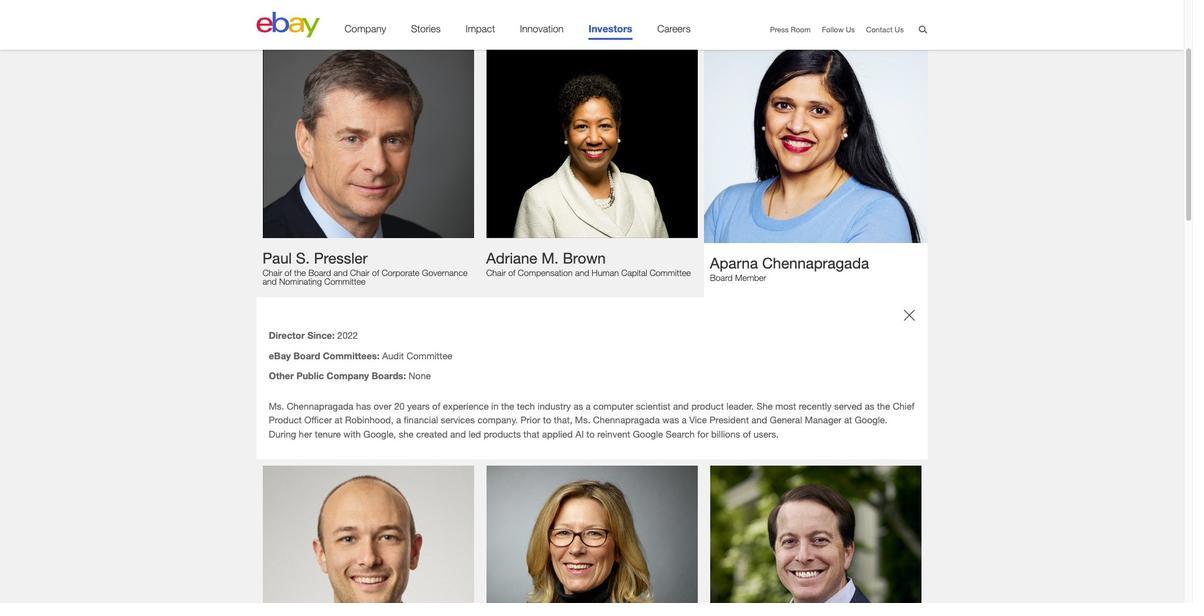 Task type: locate. For each thing, give the bounding box(es) containing it.
paul
[[263, 249, 292, 267]]

1 horizontal spatial chair
[[350, 267, 370, 278]]

the down s.
[[294, 267, 306, 278]]

home image
[[257, 12, 320, 37]]

the inside paul s. pressler chair of the board and chair of corporate governance and nominating committee
[[294, 267, 306, 278]]

company.
[[478, 414, 518, 425]]

2 at from the left
[[845, 414, 853, 425]]

innovation link
[[520, 23, 564, 40]]

at
[[335, 414, 343, 425], [845, 414, 853, 425]]

the right the in
[[501, 400, 515, 411]]

2 horizontal spatial chair
[[487, 267, 506, 278]]

chair inside adriane  m. brown chair of compensation and human capital committee
[[487, 267, 506, 278]]

0 horizontal spatial chennapragada
[[287, 400, 354, 411]]

chair
[[263, 267, 282, 278], [350, 267, 370, 278], [487, 267, 506, 278]]

as right industry
[[574, 400, 584, 411]]

2 horizontal spatial committee
[[650, 267, 691, 278]]

as
[[574, 400, 584, 411], [865, 400, 875, 411]]

2 horizontal spatial chennapragada
[[763, 254, 870, 272]]

at down served
[[845, 414, 853, 425]]

chennapragada
[[763, 254, 870, 272], [287, 400, 354, 411], [593, 414, 660, 425]]

to
[[543, 414, 552, 425], [587, 428, 595, 439]]

follow
[[823, 25, 844, 34]]

0 horizontal spatial chair
[[263, 267, 282, 278]]

of
[[285, 267, 292, 278], [372, 267, 380, 278], [509, 267, 516, 278], [433, 400, 441, 411], [743, 428, 751, 439]]

reinvent
[[598, 428, 631, 439]]

1 us from the left
[[846, 25, 856, 34]]

1 horizontal spatial at
[[845, 414, 853, 425]]

investors
[[589, 22, 633, 34]]

company left "stories"
[[345, 23, 386, 34]]

committee up none on the bottom of the page
[[407, 350, 453, 361]]

computer
[[594, 400, 634, 411]]

aparna
[[710, 254, 759, 272]]

and down brown
[[575, 267, 590, 278]]

committee inside paul s. pressler chair of the board and chair of corporate governance and nominating committee
[[324, 276, 366, 286]]

1 vertical spatial chennapragada
[[287, 400, 354, 411]]

0 vertical spatial to
[[543, 414, 552, 425]]

of left corporate
[[372, 267, 380, 278]]

board up public
[[294, 350, 320, 361]]

board
[[309, 267, 331, 278], [710, 272, 733, 283], [294, 350, 320, 361]]

ms. up the 'product'
[[269, 400, 284, 411]]

1 horizontal spatial a
[[586, 400, 591, 411]]

chennapragada for aparna
[[763, 254, 870, 272]]

tech
[[517, 400, 535, 411]]

chief
[[893, 400, 915, 411]]

2 horizontal spatial a
[[682, 414, 687, 425]]

us
[[846, 25, 856, 34], [895, 25, 904, 34]]

room
[[791, 25, 811, 34]]

board down s.
[[309, 267, 331, 278]]

board inside paul s. pressler chair of the board and chair of corporate governance and nominating committee
[[309, 267, 331, 278]]

public
[[297, 370, 324, 381]]

created
[[416, 428, 448, 439]]

to right ai
[[587, 428, 595, 439]]

ms.
[[269, 400, 284, 411], [575, 414, 591, 425]]

0 horizontal spatial us
[[846, 25, 856, 34]]

and up the was
[[674, 400, 689, 411]]

0 horizontal spatial the
[[294, 267, 306, 278]]

governance
[[422, 267, 468, 278]]

chennapragada inside aparna chennapragada board member
[[763, 254, 870, 272]]

audit
[[382, 350, 404, 361]]

2 us from the left
[[895, 25, 904, 34]]

1 horizontal spatial chennapragada
[[593, 414, 660, 425]]

stories
[[411, 23, 441, 34]]

2 as from the left
[[865, 400, 875, 411]]

and down paul
[[263, 276, 277, 286]]

company
[[345, 23, 386, 34], [327, 370, 369, 381]]

at up the tenure
[[335, 414, 343, 425]]

us right "contact"
[[895, 25, 904, 34]]

0 horizontal spatial at
[[335, 414, 343, 425]]

was
[[663, 414, 680, 425]]

she
[[757, 400, 773, 411]]

officer
[[305, 414, 332, 425]]

portrait image
[[704, 40, 928, 243], [263, 46, 474, 238], [487, 46, 698, 238], [263, 466, 474, 603], [487, 466, 698, 603], [710, 466, 922, 603]]

board inside aparna chennapragada board member
[[710, 272, 733, 283]]

1 vertical spatial to
[[587, 428, 595, 439]]

other public company boards: none
[[269, 370, 431, 381]]

1 horizontal spatial to
[[587, 428, 595, 439]]

1 horizontal spatial us
[[895, 25, 904, 34]]

of down paul
[[285, 267, 292, 278]]

a right the was
[[682, 414, 687, 425]]

led
[[469, 428, 481, 439]]

as up google.
[[865, 400, 875, 411]]

and inside adriane  m. brown chair of compensation and human capital committee
[[575, 267, 590, 278]]

0 horizontal spatial as
[[574, 400, 584, 411]]

vice
[[690, 414, 707, 425]]

with
[[344, 428, 361, 439]]

prior
[[521, 414, 541, 425]]

chair down paul
[[263, 267, 282, 278]]

tenure
[[315, 428, 341, 439]]

and
[[334, 267, 348, 278], [575, 267, 590, 278], [263, 276, 277, 286], [674, 400, 689, 411], [752, 414, 768, 425], [451, 428, 466, 439]]

company down committees:
[[327, 370, 369, 381]]

products
[[484, 428, 521, 439]]

a down 20
[[396, 414, 401, 425]]

m.
[[542, 249, 559, 267]]

the up google.
[[878, 400, 891, 411]]

aparna chennapragada board member
[[710, 254, 870, 283]]

pressler
[[314, 249, 368, 267]]

chair down adriane on the left top of the page
[[487, 267, 506, 278]]

compensation
[[518, 267, 573, 278]]

and down pressler
[[334, 267, 348, 278]]

adriane  m. brown chair of compensation and human capital committee
[[487, 249, 691, 278]]

chair down pressler
[[350, 267, 370, 278]]

0 vertical spatial chennapragada
[[763, 254, 870, 272]]

applied
[[542, 428, 573, 439]]

the
[[294, 267, 306, 278], [501, 400, 515, 411], [878, 400, 891, 411]]

to down industry
[[543, 414, 552, 425]]

of down adriane on the left top of the page
[[509, 267, 516, 278]]

chair for paul s. pressler
[[263, 267, 282, 278]]

committee right capital
[[650, 267, 691, 278]]

0 horizontal spatial committee
[[324, 276, 366, 286]]

search
[[666, 428, 695, 439]]

us right the follow at the right of the page
[[846, 25, 856, 34]]

innovation
[[520, 23, 564, 34]]

committee down pressler
[[324, 276, 366, 286]]

1 vertical spatial ms.
[[575, 414, 591, 425]]

ms. up ai
[[575, 414, 591, 425]]

board down aparna
[[710, 272, 733, 283]]

services
[[441, 414, 475, 425]]

recently
[[799, 400, 832, 411]]

users.
[[754, 428, 779, 439]]

a left computer
[[586, 400, 591, 411]]

0 vertical spatial ms.
[[269, 400, 284, 411]]

served
[[835, 400, 863, 411]]

1 horizontal spatial as
[[865, 400, 875, 411]]

brown
[[563, 249, 606, 267]]

a
[[586, 400, 591, 411], [396, 414, 401, 425], [682, 414, 687, 425]]



Task type: describe. For each thing, give the bounding box(es) containing it.
follow us
[[823, 25, 856, 34]]

other
[[269, 370, 294, 381]]

most
[[776, 400, 797, 411]]

for
[[698, 428, 709, 439]]

1 horizontal spatial ms.
[[575, 414, 591, 425]]

chennapragada for ms.
[[287, 400, 354, 411]]

quick links list
[[759, 25, 904, 35]]

director
[[269, 330, 305, 341]]

ms. chennapragada has over 20 years of experience in the tech industry as a computer scientist and product leader. she most recently served as the chief product officer at robinhood, a financial services company. prior to that, ms. chennapragada was a vice president and general manager at google. during her tenure with google, she created and led products that applied ai to reinvent google search for billions of users.
[[269, 400, 915, 439]]

financial
[[404, 414, 438, 425]]

of right years
[[433, 400, 441, 411]]

since:
[[308, 330, 335, 341]]

over
[[374, 400, 392, 411]]

and down "she"
[[752, 414, 768, 425]]

1 horizontal spatial the
[[501, 400, 515, 411]]

robinhood,
[[345, 414, 394, 425]]

2 horizontal spatial the
[[878, 400, 891, 411]]

corporate
[[382, 267, 420, 278]]

20
[[395, 400, 405, 411]]

follow us link
[[823, 25, 856, 34]]

press room
[[771, 25, 811, 34]]

1 as from the left
[[574, 400, 584, 411]]

nominating
[[279, 276, 322, 286]]

she
[[399, 428, 414, 439]]

impact link
[[466, 23, 495, 40]]

us for follow us
[[846, 25, 856, 34]]

contact us link
[[867, 25, 904, 34]]

contact
[[867, 25, 893, 34]]

1 vertical spatial company
[[327, 370, 369, 381]]

adriane
[[487, 249, 538, 267]]

of left users.
[[743, 428, 751, 439]]

0 horizontal spatial to
[[543, 414, 552, 425]]

member
[[736, 272, 767, 283]]

careers
[[658, 23, 691, 34]]

committees:
[[323, 350, 380, 361]]

chair for adriane  m. brown
[[487, 267, 506, 278]]

contact us
[[867, 25, 904, 34]]

ai
[[576, 428, 584, 439]]

ebay
[[269, 350, 291, 361]]

and down services
[[451, 428, 466, 439]]

stories link
[[411, 23, 441, 40]]

human
[[592, 267, 619, 278]]

of inside adriane  m. brown chair of compensation and human capital committee
[[509, 267, 516, 278]]

industry
[[538, 400, 571, 411]]

s.
[[296, 249, 310, 267]]

boards:
[[372, 370, 406, 381]]

experience
[[443, 400, 489, 411]]

press
[[771, 25, 789, 34]]

google,
[[364, 428, 396, 439]]

press room link
[[771, 25, 811, 34]]

investors link
[[589, 22, 633, 40]]

2 vertical spatial chennapragada
[[593, 414, 660, 425]]

president
[[710, 414, 749, 425]]

director since: 2022
[[269, 330, 358, 341]]

general
[[770, 414, 803, 425]]

product
[[269, 414, 302, 425]]

0 horizontal spatial a
[[396, 414, 401, 425]]

impact
[[466, 23, 495, 34]]

product
[[692, 400, 724, 411]]

has
[[356, 400, 371, 411]]

in
[[492, 400, 499, 411]]

years
[[408, 400, 430, 411]]

leader.
[[727, 400, 754, 411]]

ebay board committees: audit committee
[[269, 350, 453, 361]]

billions
[[712, 428, 741, 439]]

that
[[524, 428, 540, 439]]

2022
[[338, 330, 358, 341]]

company link
[[345, 23, 386, 40]]

during
[[269, 428, 296, 439]]

0 vertical spatial company
[[345, 23, 386, 34]]

committee inside adriane  m. brown chair of compensation and human capital committee
[[650, 267, 691, 278]]

capital
[[622, 267, 648, 278]]

google
[[633, 428, 664, 439]]

us for contact us
[[895, 25, 904, 34]]

google.
[[855, 414, 888, 425]]

manager
[[805, 414, 842, 425]]

1 horizontal spatial committee
[[407, 350, 453, 361]]

scientist
[[636, 400, 671, 411]]

0 horizontal spatial ms.
[[269, 400, 284, 411]]

paul s. pressler chair of the board and chair of corporate governance and nominating committee
[[263, 249, 468, 286]]

careers link
[[658, 23, 691, 40]]

none
[[409, 370, 431, 381]]

her
[[299, 428, 312, 439]]

that,
[[554, 414, 573, 425]]

1 at from the left
[[335, 414, 343, 425]]



Task type: vqa. For each thing, say whether or not it's contained in the screenshot.
Impact link
yes



